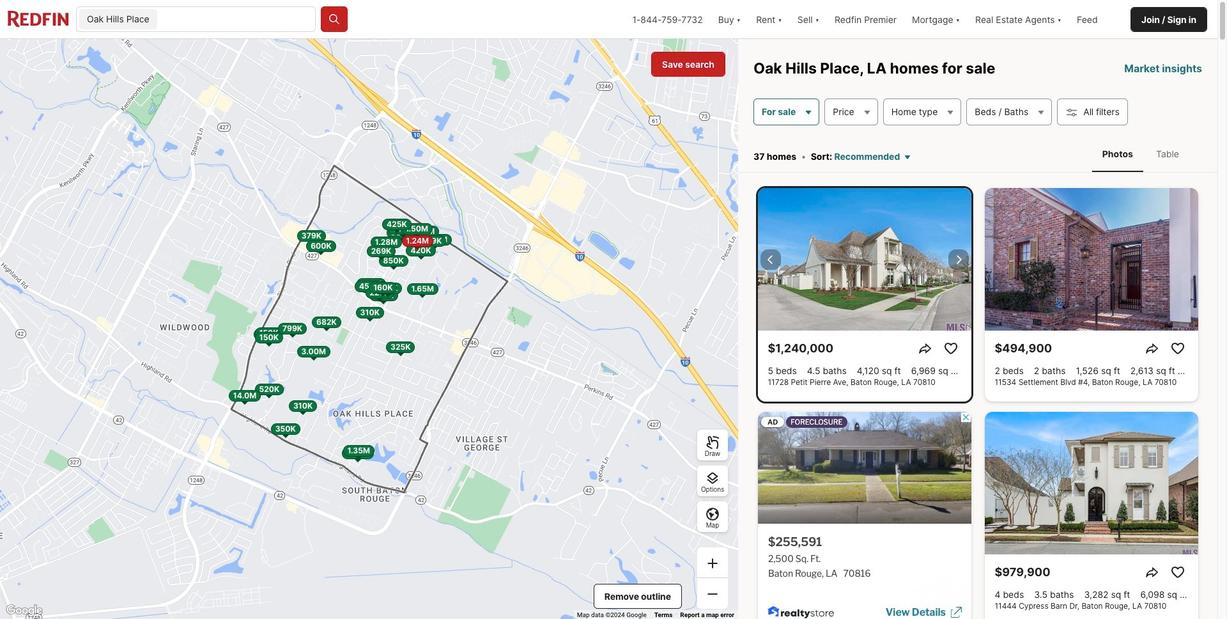 Task type: vqa. For each thing, say whether or not it's contained in the screenshot.
right 626
no



Task type: describe. For each thing, give the bounding box(es) containing it.
add home to favorites checkbox for second share home icon from the bottom of the page
[[1168, 338, 1189, 359]]

toggle search results table view tab
[[1147, 138, 1190, 170]]

share home image
[[918, 341, 933, 356]]

1 share home image from the top
[[1145, 341, 1160, 356]]

add home to favorites image for 2nd share home icon from the top of the page
[[1171, 565, 1186, 580]]

add home to favorites image for second share home icon from the bottom of the page
[[1171, 341, 1186, 356]]

2 share home image from the top
[[1145, 565, 1160, 580]]

google image
[[3, 602, 45, 619]]

Add home to favorites checkbox
[[1168, 562, 1189, 583]]



Task type: locate. For each thing, give the bounding box(es) containing it.
next image
[[951, 252, 967, 267]]

1 add home to favorites checkbox from the left
[[941, 338, 961, 359]]

None search field
[[160, 7, 315, 33]]

2 add home to favorites image from the top
[[1171, 565, 1186, 580]]

0 vertical spatial add home to favorites image
[[1171, 341, 1186, 356]]

previous image
[[763, 252, 779, 267]]

advertisement image
[[751, 407, 978, 619]]

2 add home to favorites checkbox from the left
[[1168, 338, 1189, 359]]

1 vertical spatial share home image
[[1145, 565, 1160, 580]]

submit search image
[[328, 13, 341, 26]]

share home image
[[1145, 341, 1160, 356], [1145, 565, 1160, 580]]

ad element
[[758, 412, 972, 619]]

map region
[[0, 39, 739, 619]]

1 add home to favorites image from the top
[[1171, 341, 1186, 356]]

tab list
[[1080, 135, 1203, 172]]

0 vertical spatial share home image
[[1145, 341, 1160, 356]]

add home to favorites image inside option
[[1171, 565, 1186, 580]]

add home to favorites image
[[1171, 341, 1186, 356], [1171, 565, 1186, 580]]

add home to favorites image
[[944, 341, 959, 356]]

toggle search results photos view tab
[[1093, 138, 1144, 170]]

1 vertical spatial add home to favorites image
[[1171, 565, 1186, 580]]

0 horizontal spatial add home to favorites checkbox
[[941, 338, 961, 359]]

add home to favorites checkbox for share home image
[[941, 338, 961, 359]]

1 horizontal spatial add home to favorites checkbox
[[1168, 338, 1189, 359]]

Add home to favorites checkbox
[[941, 338, 961, 359], [1168, 338, 1189, 359]]



